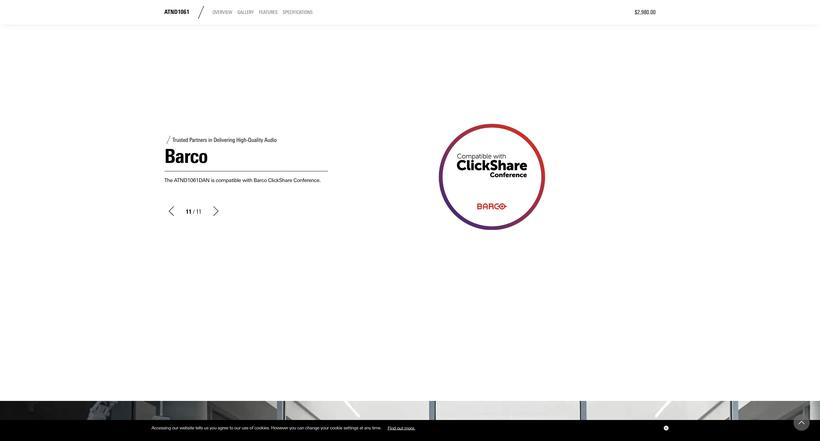 Task type: vqa. For each thing, say whether or not it's contained in the screenshot.
voices inside the Tech Automation was challenged to deliver a system that integrated the rooms, and added AV infrastructure where there was none while giving presenters freedom of mobility, the capability of capturing speakers' voices in a large areas, and simplified operation.
no



Task type: locate. For each thing, give the bounding box(es) containing it.
you right us
[[210, 425, 217, 431]]

next slide image
[[211, 207, 221, 216]]

0 horizontal spatial you
[[210, 425, 217, 431]]

cookie
[[330, 425, 343, 431]]

the atnd1061dan is compatible with barco clickshare conference.
[[165, 177, 321, 183]]

to
[[230, 425, 233, 431]]

agree
[[218, 425, 229, 431]]

you
[[210, 425, 217, 431], [289, 425, 296, 431]]

overview
[[213, 9, 232, 15]]

0 vertical spatial barco
[[165, 145, 208, 168]]

1 you from the left
[[210, 425, 217, 431]]

1 horizontal spatial our
[[235, 425, 241, 431]]

high-
[[237, 136, 248, 144]]

1 horizontal spatial 11
[[196, 208, 202, 215]]

any
[[365, 425, 371, 431]]

previous slide image
[[166, 207, 176, 216]]

1 horizontal spatial barco
[[254, 177, 267, 183]]

clickshare
[[268, 177, 292, 183]]

find out more.
[[388, 425, 416, 431]]

barco down trusted
[[165, 145, 208, 168]]

our left website
[[172, 425, 179, 431]]

find
[[388, 425, 396, 431]]

barco right with
[[254, 177, 267, 183]]

1 horizontal spatial you
[[289, 425, 296, 431]]

barco
[[165, 145, 208, 168], [254, 177, 267, 183]]

at
[[360, 425, 363, 431]]

cross image
[[665, 427, 668, 430]]

/
[[193, 208, 195, 215]]

11 left /
[[186, 208, 192, 215]]

partners
[[190, 136, 207, 144]]

0 horizontal spatial our
[[172, 425, 179, 431]]

use
[[242, 425, 249, 431]]

our right to
[[235, 425, 241, 431]]

quality
[[248, 136, 263, 144]]

11 right /
[[196, 208, 202, 215]]

1 11 from the left
[[186, 208, 192, 215]]

of
[[250, 425, 254, 431]]

1 vertical spatial barco
[[254, 177, 267, 183]]

change
[[306, 425, 320, 431]]

0 horizontal spatial 11
[[186, 208, 192, 215]]

you left can on the bottom of the page
[[289, 425, 296, 431]]

our
[[172, 425, 179, 431], [235, 425, 241, 431]]

atnd1061
[[165, 9, 189, 16]]

audio
[[265, 136, 277, 144]]

features
[[259, 9, 278, 15]]

find out more. link
[[383, 423, 421, 433]]

can
[[297, 425, 304, 431]]

settings
[[344, 425, 359, 431]]

however
[[271, 425, 288, 431]]

11
[[186, 208, 192, 215], [196, 208, 202, 215]]



Task type: describe. For each thing, give the bounding box(es) containing it.
arrow up image
[[799, 420, 805, 426]]

trusted partners in delivering high-quality audio
[[173, 136, 277, 144]]

atnd1061dan
[[174, 177, 210, 183]]

in
[[208, 136, 212, 144]]

2 our from the left
[[235, 425, 241, 431]]

with
[[243, 177, 252, 183]]

is
[[211, 177, 215, 183]]

1 our from the left
[[172, 425, 179, 431]]

delivering
[[214, 136, 235, 144]]

$2,980.00
[[635, 9, 656, 16]]

2 11 from the left
[[196, 208, 202, 215]]

conference.
[[294, 177, 321, 183]]

accessing our website tells us you agree to our use of cookies. however you can change your cookie settings at any time.
[[152, 425, 383, 431]]

2 you from the left
[[289, 425, 296, 431]]

tells
[[196, 425, 203, 431]]

your
[[321, 425, 329, 431]]

time.
[[372, 425, 382, 431]]

more.
[[405, 425, 416, 431]]

11 / 11
[[186, 208, 202, 215]]

gallery
[[238, 9, 254, 15]]

compatible
[[216, 177, 241, 183]]

us
[[204, 425, 209, 431]]

0 horizontal spatial barco
[[165, 145, 208, 168]]

specifications
[[283, 9, 313, 15]]

trusted
[[173, 136, 188, 144]]

out
[[397, 425, 403, 431]]

accessing
[[152, 425, 171, 431]]

cookies.
[[255, 425, 270, 431]]

divider line image
[[195, 6, 208, 19]]

website
[[180, 425, 194, 431]]

the
[[165, 177, 173, 183]]



